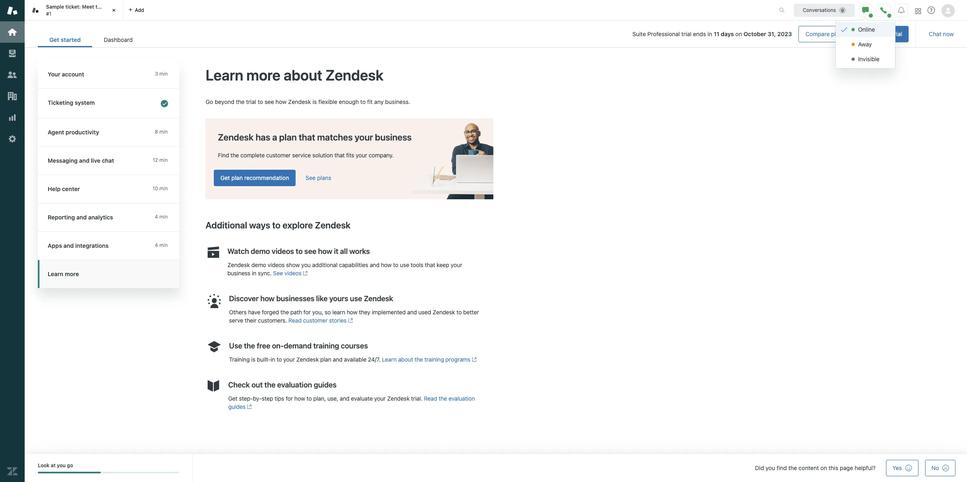Task type: locate. For each thing, give the bounding box(es) containing it.
plans inside button
[[317, 174, 332, 181]]

5 min from the top
[[159, 214, 168, 220]]

on inside section
[[736, 30, 742, 37]]

0 horizontal spatial for
[[286, 395, 293, 402]]

1 horizontal spatial you
[[301, 262, 311, 269]]

zendesk up find
[[218, 132, 254, 143]]

that left keep
[[425, 262, 435, 269]]

for inside others have forged the path for you, so learn how they implemented and used zendesk to better serve their customers.
[[304, 309, 311, 316]]

min for agent productivity
[[159, 129, 168, 135]]

your right buy
[[879, 30, 891, 37]]

0 vertical spatial on
[[736, 30, 742, 37]]

recommendation
[[244, 174, 289, 181]]

tools
[[411, 262, 424, 269]]

1 vertical spatial learn
[[48, 271, 63, 278]]

how
[[276, 98, 287, 105], [318, 247, 332, 256], [381, 262, 392, 269], [260, 294, 275, 303], [347, 309, 358, 316], [294, 395, 305, 402]]

live
[[91, 157, 100, 164]]

0 horizontal spatial (opens in a new tab) image
[[246, 405, 252, 410]]

0 horizontal spatial evaluation
[[277, 381, 312, 390]]

(opens in a new tab) image inside read customer stories 'link'
[[347, 318, 353, 323]]

2 horizontal spatial learn
[[382, 356, 397, 363]]

flexible
[[319, 98, 338, 105]]

1 vertical spatial 4 min
[[155, 242, 168, 248]]

how left tools
[[381, 262, 392, 269]]

discover how businesses like yours use zendesk
[[229, 294, 393, 303]]

see for see videos
[[273, 270, 283, 277]]

0 horizontal spatial is
[[251, 356, 256, 363]]

0 horizontal spatial more
[[65, 271, 79, 278]]

1 vertical spatial training
[[425, 356, 444, 363]]

0 horizontal spatial in
[[252, 270, 257, 277]]

1 vertical spatial in
[[252, 270, 257, 277]]

that up find the complete customer service solution that fits your company.
[[299, 132, 315, 143]]

2 vertical spatial in
[[271, 356, 275, 363]]

3 min
[[155, 71, 168, 77]]

zendesk up it at bottom
[[315, 220, 351, 231]]

trial inside buy your trial button
[[893, 30, 903, 37]]

0 vertical spatial use
[[400, 262, 409, 269]]

compare
[[806, 30, 830, 37]]

0 horizontal spatial on
[[736, 30, 742, 37]]

0 vertical spatial for
[[304, 309, 311, 316]]

get for get plan recommendation
[[221, 174, 230, 181]]

you right at
[[57, 463, 66, 469]]

to left plan,
[[307, 395, 312, 402]]

1 horizontal spatial that
[[335, 152, 345, 159]]

1 vertical spatial guides
[[228, 404, 246, 410]]

compare plans
[[806, 30, 846, 37]]

customers image
[[7, 70, 18, 80]]

1 horizontal spatial see
[[304, 247, 317, 256]]

section containing suite professional trial ends in
[[151, 26, 909, 42]]

min for reporting and analytics
[[159, 214, 168, 220]]

go
[[67, 463, 73, 469]]

your account
[[48, 71, 84, 78]]

zendesk down use the free on-demand training courses at the bottom left of the page
[[296, 356, 319, 363]]

learn right 24/7.
[[382, 356, 397, 363]]

1 vertical spatial business
[[227, 270, 250, 277]]

0 vertical spatial (opens in a new tab) image
[[347, 318, 353, 323]]

and inside zendesk demo videos show you additional capabilities and how to use tools that keep your business in sync.
[[370, 262, 380, 269]]

1 vertical spatial videos
[[268, 262, 285, 269]]

section
[[151, 26, 909, 42]]

learn
[[206, 66, 243, 84], [48, 271, 63, 278], [382, 356, 397, 363]]

2 horizontal spatial in
[[708, 30, 713, 37]]

invisible
[[859, 56, 880, 63]]

plans for see plans
[[317, 174, 332, 181]]

plans right compare
[[832, 30, 846, 37]]

business down "watch"
[[227, 270, 250, 277]]

0 horizontal spatial (opens in a new tab) image
[[347, 318, 353, 323]]

2 horizontal spatial plan
[[320, 356, 331, 363]]

1 min from the top
[[159, 71, 168, 77]]

training
[[229, 356, 250, 363]]

guides up "get step-by-step tips for how to plan, use, and evaluate your zendesk trial."
[[314, 381, 337, 390]]

0 horizontal spatial about
[[284, 66, 322, 84]]

on right days
[[736, 30, 742, 37]]

1 horizontal spatial plan
[[279, 132, 297, 143]]

complete
[[241, 152, 265, 159]]

demo up sync.
[[251, 262, 266, 269]]

and left analytics
[[76, 214, 87, 221]]

that left fits
[[335, 152, 345, 159]]

get started image
[[7, 27, 18, 37]]

0 horizontal spatial that
[[299, 132, 315, 143]]

1 horizontal spatial trial
[[682, 30, 692, 37]]

business.
[[385, 98, 410, 105]]

1 vertical spatial more
[[65, 271, 79, 278]]

0 vertical spatial in
[[708, 30, 713, 37]]

and down the "works"
[[370, 262, 380, 269]]

how left it at bottom
[[318, 247, 332, 256]]

evaluation inside read the evaluation guides
[[449, 395, 475, 402]]

more inside dropdown button
[[65, 271, 79, 278]]

0 horizontal spatial business
[[227, 270, 250, 277]]

plans inside "button"
[[832, 30, 846, 37]]

and left used
[[407, 309, 417, 316]]

use up they
[[350, 294, 362, 303]]

better
[[463, 309, 479, 316]]

and
[[79, 157, 89, 164], [76, 214, 87, 221], [64, 242, 74, 249], [370, 262, 380, 269], [407, 309, 417, 316], [333, 356, 343, 363], [340, 395, 350, 402]]

no
[[932, 465, 940, 472]]

see up a
[[265, 98, 274, 105]]

min for your account
[[159, 71, 168, 77]]

min for help center
[[159, 186, 168, 192]]

more
[[247, 66, 281, 84], [65, 271, 79, 278]]

0 vertical spatial demo
[[251, 247, 270, 256]]

is left "built-"
[[251, 356, 256, 363]]

notifications image
[[898, 7, 905, 13]]

ways
[[249, 220, 270, 231]]

6 min from the top
[[159, 242, 168, 248]]

additional
[[312, 262, 338, 269]]

get help image
[[928, 7, 935, 14]]

0 vertical spatial read
[[289, 317, 302, 324]]

in left 11 at the right of page
[[708, 30, 713, 37]]

agent productivity
[[48, 129, 99, 136]]

more for learn more
[[65, 271, 79, 278]]

tab
[[25, 0, 123, 21]]

(opens in a new tab) image inside read the evaluation guides link
[[246, 405, 252, 410]]

0 vertical spatial more
[[247, 66, 281, 84]]

videos up show at the bottom left
[[272, 247, 294, 256]]

yes
[[893, 465, 902, 472]]

tab list
[[38, 32, 144, 47]]

reporting image
[[7, 112, 18, 123]]

zendesk down "watch"
[[227, 262, 250, 269]]

4 min from the top
[[159, 186, 168, 192]]

min
[[159, 71, 168, 77], [159, 129, 168, 135], [159, 157, 168, 163], [159, 186, 168, 192], [159, 214, 168, 220], [159, 242, 168, 248]]

plans for compare plans
[[832, 30, 846, 37]]

zendesk inside zendesk demo videos show you additional capabilities and how to use tools that keep your business in sync.
[[227, 262, 250, 269]]

(opens in a new tab) image
[[347, 318, 353, 323], [471, 358, 477, 362]]

1 horizontal spatial evaluation
[[449, 395, 475, 402]]

1 vertical spatial (opens in a new tab) image
[[246, 405, 252, 410]]

(opens in a new tab) image for videos
[[302, 271, 308, 276]]

how up 'forged'
[[260, 294, 275, 303]]

4 min for integrations
[[155, 242, 168, 248]]

0 vertical spatial plans
[[832, 30, 846, 37]]

guides inside read the evaluation guides
[[228, 404, 246, 410]]

you right show at the bottom left
[[301, 262, 311, 269]]

1 horizontal spatial in
[[271, 356, 275, 363]]

2 horizontal spatial trial
[[893, 30, 903, 37]]

demo inside zendesk demo videos show you additional capabilities and how to use tools that keep your business in sync.
[[251, 262, 266, 269]]

plans down 'solution'
[[317, 174, 332, 181]]

4 min for analytics
[[155, 214, 168, 220]]

you right did
[[766, 465, 776, 472]]

0 horizontal spatial you
[[57, 463, 66, 469]]

1 vertical spatial get
[[221, 174, 230, 181]]

1 vertical spatial plans
[[317, 174, 332, 181]]

1 vertical spatial see
[[273, 270, 283, 277]]

get inside button
[[221, 174, 230, 181]]

that
[[299, 132, 315, 143], [335, 152, 345, 159], [425, 262, 435, 269]]

so
[[325, 309, 331, 316]]

trial down notifications icon
[[893, 30, 903, 37]]

page
[[840, 465, 854, 472]]

0 vertical spatial (opens in a new tab) image
[[302, 271, 308, 276]]

in inside section
[[708, 30, 713, 37]]

(opens in a new tab) image inside learn about the training programs link
[[471, 358, 477, 362]]

get plan recommendation
[[221, 174, 289, 181]]

1 horizontal spatial is
[[313, 98, 317, 105]]

learn for learn more
[[48, 271, 63, 278]]

2 vertical spatial that
[[425, 262, 435, 269]]

to left better on the left bottom of the page
[[457, 309, 462, 316]]

learn for learn more about zendesk
[[206, 66, 243, 84]]

training
[[313, 342, 339, 350], [425, 356, 444, 363]]

0 vertical spatial training
[[313, 342, 339, 350]]

more for learn more about zendesk
[[247, 66, 281, 84]]

0 horizontal spatial use
[[350, 294, 362, 303]]

demo
[[251, 247, 270, 256], [251, 262, 266, 269]]

close image
[[110, 6, 118, 14]]

buy
[[868, 30, 878, 37]]

1 horizontal spatial learn
[[206, 66, 243, 84]]

31,
[[768, 30, 776, 37]]

use left tools
[[400, 262, 409, 269]]

trial
[[682, 30, 692, 37], [893, 30, 903, 37], [246, 98, 256, 105]]

12
[[153, 157, 158, 163]]

1 horizontal spatial (opens in a new tab) image
[[471, 358, 477, 362]]

1 horizontal spatial business
[[375, 132, 412, 143]]

guides down step-
[[228, 404, 246, 410]]

about
[[284, 66, 322, 84], [398, 356, 413, 363]]

1 horizontal spatial (opens in a new tab) image
[[302, 271, 308, 276]]

1 vertical spatial read
[[424, 395, 437, 402]]

and inside others have forged the path for you, so learn how they implemented and used zendesk to better serve their customers.
[[407, 309, 417, 316]]

see up additional
[[304, 247, 317, 256]]

videos up see videos
[[268, 262, 285, 269]]

it
[[334, 247, 339, 256]]

how left plan,
[[294, 395, 305, 402]]

on-
[[272, 342, 284, 350]]

ticketing system button
[[38, 89, 178, 118]]

others have forged the path for you, so learn how they implemented and used zendesk to better serve their customers.
[[229, 309, 479, 324]]

menu
[[836, 20, 896, 69]]

2 vertical spatial plan
[[320, 356, 331, 363]]

tips
[[275, 395, 284, 402]]

in left sync.
[[252, 270, 257, 277]]

this
[[829, 465, 839, 472]]

0 vertical spatial guides
[[314, 381, 337, 390]]

read down path
[[289, 317, 302, 324]]

reporting and analytics
[[48, 214, 113, 221]]

business up company.
[[375, 132, 412, 143]]

training left programs
[[425, 356, 444, 363]]

1 vertical spatial that
[[335, 152, 345, 159]]

(opens in a new tab) image for zendesk
[[347, 318, 353, 323]]

plan right a
[[279, 132, 297, 143]]

min for apps and integrations
[[159, 242, 168, 248]]

your right keep
[[451, 262, 462, 269]]

step
[[262, 395, 273, 402]]

1 vertical spatial 4
[[155, 242, 158, 248]]

customer down a
[[266, 152, 291, 159]]

1 vertical spatial use
[[350, 294, 362, 303]]

read inside read the evaluation guides
[[424, 395, 437, 402]]

4 min
[[155, 214, 168, 220], [155, 242, 168, 248]]

(opens in a new tab) image for courses
[[471, 358, 477, 362]]

get down find
[[221, 174, 230, 181]]

learn up beyond
[[206, 66, 243, 84]]

to left tools
[[393, 262, 399, 269]]

read right trial.
[[424, 395, 437, 402]]

menu containing online
[[836, 20, 896, 69]]

trial.
[[411, 395, 423, 402]]

see right sync.
[[273, 270, 283, 277]]

2 4 min from the top
[[155, 242, 168, 248]]

chat
[[929, 30, 942, 37]]

trial left ends
[[682, 30, 692, 37]]

zendesk has a plan that matches your business
[[218, 132, 412, 143]]

0 vertical spatial business
[[375, 132, 412, 143]]

plan down complete
[[232, 174, 243, 181]]

ends
[[693, 30, 706, 37]]

get left step-
[[228, 395, 238, 402]]

more inside content-title region
[[247, 66, 281, 84]]

0 vertical spatial plan
[[279, 132, 297, 143]]

0 vertical spatial learn
[[206, 66, 243, 84]]

for left you, at left bottom
[[304, 309, 311, 316]]

learn more
[[48, 271, 79, 278]]

videos for show
[[268, 262, 285, 269]]

2 4 from the top
[[155, 242, 158, 248]]

(opens in a new tab) image down step-
[[246, 405, 252, 410]]

additional
[[206, 220, 247, 231]]

zendesk up the 'enough'
[[326, 66, 384, 84]]

a
[[272, 132, 277, 143]]

1 vertical spatial see
[[304, 247, 317, 256]]

2 vertical spatial videos
[[285, 270, 302, 277]]

3 min from the top
[[159, 157, 168, 163]]

min inside your account heading
[[159, 71, 168, 77]]

customer down you, at left bottom
[[303, 317, 328, 324]]

trial for your
[[893, 30, 903, 37]]

learn down apps on the bottom left
[[48, 271, 63, 278]]

serve
[[229, 317, 243, 324]]

training up the training is built-in to your zendesk plan and available 24/7.
[[313, 342, 339, 350]]

2 vertical spatial learn
[[382, 356, 397, 363]]

1 vertical spatial plan
[[232, 174, 243, 181]]

1 vertical spatial customer
[[303, 317, 328, 324]]

you inside zendesk demo videos show you additional capabilities and how to use tools that keep your business in sync.
[[301, 262, 311, 269]]

0 horizontal spatial read
[[289, 317, 302, 324]]

read for guides
[[424, 395, 437, 402]]

videos inside zendesk demo videos show you additional capabilities and how to use tools that keep your business in sync.
[[268, 262, 285, 269]]

2 vertical spatial get
[[228, 395, 238, 402]]

use,
[[328, 395, 338, 402]]

buy your trial
[[868, 30, 903, 37]]

messaging and live chat
[[48, 157, 114, 164]]

demo right "watch"
[[251, 247, 270, 256]]

button displays agent's chat status as online. image
[[863, 7, 869, 13]]

0 vertical spatial videos
[[272, 247, 294, 256]]

ticket:
[[65, 4, 81, 10]]

training is built-in to your zendesk plan and available 24/7.
[[229, 356, 382, 363]]

apps and integrations
[[48, 242, 109, 249]]

learn inside learn more dropdown button
[[48, 271, 63, 278]]

plan left 'available'
[[320, 356, 331, 363]]

1 4 from the top
[[155, 214, 158, 220]]

on left this
[[821, 465, 828, 472]]

trial right beyond
[[246, 98, 256, 105]]

1 horizontal spatial customer
[[303, 317, 328, 324]]

1 horizontal spatial about
[[398, 356, 413, 363]]

about up go beyond the trial to see how zendesk is flexible enough to fit any business.
[[284, 66, 322, 84]]

sample
[[46, 4, 64, 10]]

learn inside content-title region
[[206, 66, 243, 84]]

about inside content-title region
[[284, 66, 322, 84]]

get left started
[[49, 36, 59, 43]]

in down on-
[[271, 356, 275, 363]]

fit
[[367, 98, 373, 105]]

for right tips
[[286, 395, 293, 402]]

for for like
[[304, 309, 311, 316]]

evaluation up tips
[[277, 381, 312, 390]]

on
[[736, 30, 742, 37], [821, 465, 828, 472]]

to
[[258, 98, 263, 105], [361, 98, 366, 105], [272, 220, 281, 231], [296, 247, 303, 256], [393, 262, 399, 269], [457, 309, 462, 316], [277, 356, 282, 363], [307, 395, 312, 402]]

and right apps on the bottom left
[[64, 242, 74, 249]]

demo for watch
[[251, 247, 270, 256]]

0 horizontal spatial see
[[273, 270, 283, 277]]

has
[[256, 132, 270, 143]]

evaluation down programs
[[449, 395, 475, 402]]

forged
[[262, 309, 279, 316]]

service
[[292, 152, 311, 159]]

online menu item
[[836, 22, 896, 37]]

footer
[[25, 455, 968, 483]]

1 horizontal spatial see
[[306, 174, 316, 181]]

1 horizontal spatial more
[[247, 66, 281, 84]]

for
[[304, 309, 311, 316], [286, 395, 293, 402]]

(opens in a new tab) image inside see videos link
[[302, 271, 308, 276]]

1 horizontal spatial use
[[400, 262, 409, 269]]

plans
[[832, 30, 846, 37], [317, 174, 332, 181]]

0 horizontal spatial plans
[[317, 174, 332, 181]]

2 min from the top
[[159, 129, 168, 135]]

how left they
[[347, 309, 358, 316]]

videos for to
[[272, 247, 294, 256]]

1 horizontal spatial read
[[424, 395, 437, 402]]

available
[[344, 356, 367, 363]]

videos down show at the bottom left
[[285, 270, 302, 277]]

(opens in a new tab) image
[[302, 271, 308, 276], [246, 405, 252, 410]]

1 vertical spatial on
[[821, 465, 828, 472]]

to inside others have forged the path for you, so learn how they implemented and used zendesk to better serve their customers.
[[457, 309, 462, 316]]

see inside button
[[306, 174, 316, 181]]

to inside zendesk demo videos show you additional capabilities and how to use tools that keep your business in sync.
[[393, 262, 399, 269]]

to left "fit"
[[361, 98, 366, 105]]

0 vertical spatial 4 min
[[155, 214, 168, 220]]

1 vertical spatial demo
[[251, 262, 266, 269]]

zendesk inside others have forged the path for you, so learn how they implemented and used zendesk to better serve their customers.
[[433, 309, 455, 316]]

plan inside button
[[232, 174, 243, 181]]

go beyond the trial to see how zendesk is flexible enough to fit any business.
[[206, 98, 410, 105]]

0 horizontal spatial trial
[[246, 98, 256, 105]]

beyond
[[215, 98, 235, 105]]

1 4 min from the top
[[155, 214, 168, 220]]

1 horizontal spatial plans
[[832, 30, 846, 37]]

0 vertical spatial get
[[49, 36, 59, 43]]

about right 24/7.
[[398, 356, 413, 363]]

1 horizontal spatial guides
[[314, 381, 337, 390]]

your account heading
[[38, 60, 179, 89]]

0 vertical spatial see
[[306, 174, 316, 181]]

integrations
[[75, 242, 109, 249]]

0 vertical spatial see
[[265, 98, 274, 105]]

see down find the complete customer service solution that fits your company.
[[306, 174, 316, 181]]

zendesk right used
[[433, 309, 455, 316]]

0 vertical spatial about
[[284, 66, 322, 84]]

read the evaluation guides link
[[228, 395, 475, 410]]

0 vertical spatial 4
[[155, 214, 158, 220]]

0 horizontal spatial customer
[[266, 152, 291, 159]]

0 horizontal spatial plan
[[232, 174, 243, 181]]

(opens in a new tab) image down watch demo videos to see how it all works at the left bottom of page
[[302, 271, 308, 276]]

to down on-
[[277, 356, 282, 363]]

24/7.
[[368, 356, 381, 363]]

is left flexible
[[313, 98, 317, 105]]



Task type: describe. For each thing, give the bounding box(es) containing it.
check out the evaluation guides
[[228, 381, 337, 390]]

admin image
[[7, 134, 18, 144]]

compare plans button
[[799, 26, 853, 42]]

content
[[799, 465, 819, 472]]

did you find the content on this page helpful?
[[755, 465, 876, 472]]

your up company.
[[355, 132, 373, 143]]

trial for professional
[[682, 30, 692, 37]]

your inside button
[[879, 30, 891, 37]]

0 horizontal spatial see
[[265, 98, 274, 105]]

add button
[[123, 0, 149, 20]]

your inside zendesk demo videos show you additional capabilities and how to use tools that keep your business in sync.
[[451, 262, 462, 269]]

2 horizontal spatial you
[[766, 465, 776, 472]]

customers.
[[258, 317, 287, 324]]

1 vertical spatial about
[[398, 356, 413, 363]]

professional
[[648, 30, 680, 37]]

find
[[777, 465, 787, 472]]

messaging
[[48, 157, 78, 164]]

1 horizontal spatial on
[[821, 465, 828, 472]]

1 vertical spatial is
[[251, 356, 256, 363]]

conversations button
[[794, 3, 855, 17]]

how inside zendesk demo videos show you additional capabilities and how to use tools that keep your business in sync.
[[381, 262, 392, 269]]

tab containing sample ticket: meet the ticket
[[25, 0, 123, 21]]

main element
[[0, 0, 25, 483]]

add
[[135, 7, 144, 13]]

discover
[[229, 294, 259, 303]]

all
[[340, 247, 348, 256]]

progress-bar progress bar
[[38, 472, 179, 474]]

min for messaging and live chat
[[159, 157, 168, 163]]

step-
[[239, 395, 253, 402]]

built-
[[257, 356, 271, 363]]

2023
[[778, 30, 792, 37]]

plan,
[[313, 395, 326, 402]]

dashboard tab
[[92, 32, 144, 47]]

0 vertical spatial that
[[299, 132, 315, 143]]

evaluate
[[351, 395, 373, 402]]

chat
[[102, 157, 114, 164]]

1 horizontal spatial training
[[425, 356, 444, 363]]

zendesk image
[[7, 467, 18, 477]]

enough
[[339, 98, 359, 105]]

read for yours
[[289, 317, 302, 324]]

productivity
[[66, 129, 99, 136]]

meet
[[82, 4, 94, 10]]

watch
[[227, 247, 249, 256]]

read the evaluation guides
[[228, 395, 475, 410]]

buy your trial button
[[861, 26, 909, 42]]

suite professional trial ends in 11 days on october 31, 2023
[[633, 30, 792, 37]]

your down the demand at bottom
[[283, 356, 295, 363]]

learn about the training programs
[[382, 356, 471, 363]]

read customer stories link
[[289, 317, 353, 324]]

ticketing system
[[48, 99, 95, 106]]

explore
[[283, 220, 313, 231]]

progress bar image
[[38, 472, 101, 474]]

zendesk demo videos show you additional capabilities and how to use tools that keep your business in sync.
[[227, 262, 462, 277]]

find
[[218, 152, 229, 159]]

account
[[62, 71, 84, 78]]

the inside read the evaluation guides
[[439, 395, 447, 402]]

zendesk left trial.
[[387, 395, 410, 402]]

demand
[[284, 342, 312, 350]]

chat now
[[929, 30, 954, 37]]

analytics
[[88, 214, 113, 221]]

footer containing did you find the content on this page helpful?
[[25, 455, 968, 483]]

zendesk products image
[[916, 8, 922, 14]]

8 min
[[155, 129, 168, 135]]

see videos
[[273, 270, 302, 277]]

tabs tab list
[[25, 0, 771, 21]]

to up show at the bottom left
[[296, 247, 303, 256]]

use inside zendesk demo videos show you additional capabilities and how to use tools that keep your business in sync.
[[400, 262, 409, 269]]

your right fits
[[356, 152, 367, 159]]

your
[[48, 71, 60, 78]]

ticketing
[[48, 99, 73, 106]]

for for evaluation
[[286, 395, 293, 402]]

see plans
[[306, 174, 332, 181]]

10 min
[[153, 186, 168, 192]]

0 vertical spatial is
[[313, 98, 317, 105]]

the inside others have forged the path for you, so learn how they implemented and used zendesk to better serve their customers.
[[281, 309, 289, 316]]

apps
[[48, 242, 62, 249]]

get step-by-step tips for how to plan, use, and evaluate your zendesk trial.
[[228, 395, 424, 402]]

organizations image
[[7, 91, 18, 102]]

system
[[75, 99, 95, 106]]

how inside others have forged the path for you, so learn how they implemented and used zendesk to better serve their customers.
[[347, 309, 358, 316]]

your right 'evaluate'
[[374, 395, 386, 402]]

no button
[[925, 460, 956, 477]]

dashboard
[[104, 36, 133, 43]]

get for get step-by-step tips for how to plan, use, and evaluate your zendesk trial.
[[228, 395, 238, 402]]

to right ways
[[272, 220, 281, 231]]

in inside zendesk demo videos show you additional capabilities and how to use tools that keep your business in sync.
[[252, 270, 257, 277]]

yes button
[[886, 460, 919, 477]]

watch demo videos to see how it all works
[[227, 247, 370, 256]]

(opens in a new tab) image for the
[[246, 405, 252, 410]]

learn more button
[[38, 260, 178, 283]]

out
[[252, 381, 263, 390]]

see for see plans
[[306, 174, 316, 181]]

center
[[62, 186, 80, 193]]

#1
[[46, 10, 51, 17]]

away
[[859, 41, 872, 48]]

like
[[316, 294, 328, 303]]

path
[[290, 309, 302, 316]]

used
[[419, 309, 431, 316]]

october
[[744, 30, 767, 37]]

to up has
[[258, 98, 263, 105]]

0 horizontal spatial training
[[313, 342, 339, 350]]

find the complete customer service solution that fits your company.
[[218, 152, 394, 159]]

helpful?
[[855, 465, 876, 472]]

started
[[61, 36, 81, 43]]

get plan recommendation button
[[214, 170, 296, 186]]

by-
[[253, 395, 262, 402]]

sync.
[[258, 270, 272, 277]]

content-title region
[[206, 66, 494, 85]]

the inside sample ticket: meet the ticket #1
[[96, 4, 103, 10]]

and left live
[[79, 157, 89, 164]]

and left 'available'
[[333, 356, 343, 363]]

business inside zendesk demo videos show you additional capabilities and how to use tools that keep your business in sync.
[[227, 270, 250, 277]]

tab list containing get started
[[38, 32, 144, 47]]

0 vertical spatial evaluation
[[277, 381, 312, 390]]

their
[[245, 317, 257, 324]]

zendesk inside content-title region
[[326, 66, 384, 84]]

at
[[51, 463, 56, 469]]

solution
[[313, 152, 333, 159]]

zendesk support image
[[7, 5, 18, 16]]

that inside zendesk demo videos show you additional capabilities and how to use tools that keep your business in sync.
[[425, 262, 435, 269]]

they
[[359, 309, 371, 316]]

4 for reporting and analytics
[[155, 214, 158, 220]]

show
[[286, 262, 300, 269]]

days
[[721, 30, 734, 37]]

learn for learn about the training programs
[[382, 356, 397, 363]]

learn about the training programs link
[[382, 356, 477, 363]]

zendesk down learn more about zendesk
[[288, 98, 311, 105]]

text image
[[411, 123, 494, 199]]

demo for zendesk
[[251, 262, 266, 269]]

11
[[714, 30, 720, 37]]

8
[[155, 129, 158, 135]]

learn more about zendesk
[[206, 66, 384, 84]]

October 31, 2023 text field
[[744, 30, 792, 37]]

did
[[755, 465, 764, 472]]

read customer stories
[[289, 317, 347, 324]]

how down learn more about zendesk
[[276, 98, 287, 105]]

additional ways to explore zendesk
[[206, 220, 351, 231]]

help
[[48, 186, 61, 193]]

get for get started
[[49, 36, 59, 43]]

get started
[[49, 36, 81, 43]]

and right use,
[[340, 395, 350, 402]]

views image
[[7, 48, 18, 59]]

zendesk up implemented
[[364, 294, 393, 303]]

ticket
[[105, 4, 118, 10]]

4 for apps and integrations
[[155, 242, 158, 248]]



Task type: vqa. For each thing, say whether or not it's contained in the screenshot.
'Learn' inside content-title region
yes



